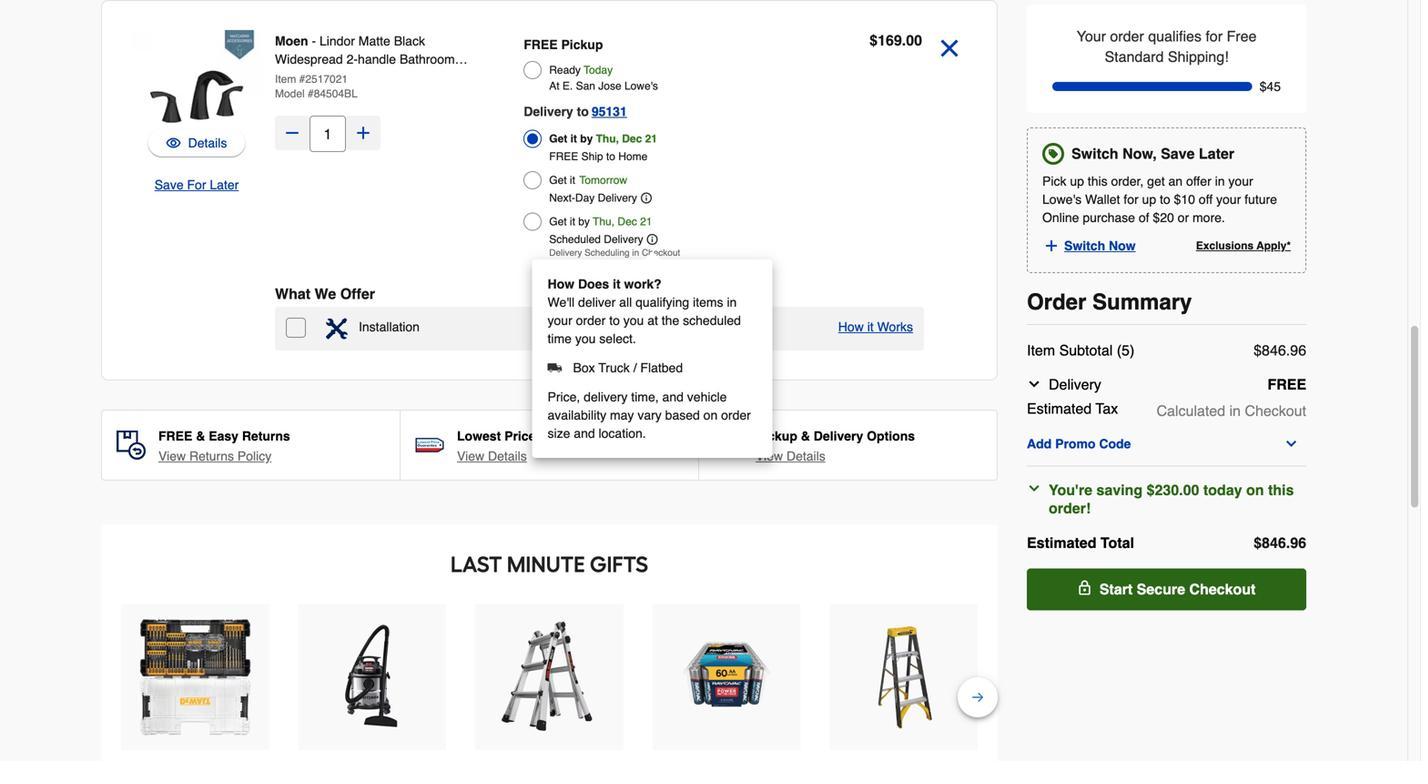 Task type: vqa. For each thing, say whether or not it's contained in the screenshot.
second Estimated
yes



Task type: describe. For each thing, give the bounding box(es) containing it.
truck filled image
[[548, 361, 562, 375]]

dewalt impact driver bit (100-piece) image
[[136, 618, 254, 737]]

0 vertical spatial your
[[1229, 174, 1253, 188]]

at
[[648, 313, 658, 328]]

option group containing free pickup
[[524, 32, 776, 263]]

this inside you're saving  $230.00  today on this order!
[[1268, 481, 1294, 498]]

in inside pick up this order, get an offer in your lowe's wallet for up to $10 off your future online purchase of $20 or more.
[[1215, 174, 1225, 188]]

widespread
[[275, 52, 343, 66]]

with
[[346, 70, 368, 85]]

how does it work?
[[548, 277, 662, 291]]

tomorrow
[[579, 174, 627, 187]]

select.
[[599, 331, 636, 346]]

& for free
[[196, 429, 205, 443]]

0 vertical spatial and
[[662, 390, 684, 404]]

96 for item subtotal (5)
[[1290, 342, 1307, 359]]

saving
[[1097, 481, 1143, 498]]

of
[[1139, 210, 1150, 225]]

start secure checkout
[[1100, 581, 1256, 598]]

online
[[1043, 210, 1079, 225]]

169
[[878, 32, 902, 49]]

apply*
[[1257, 239, 1291, 252]]

wallet
[[1085, 192, 1120, 206]]

0 vertical spatial returns
[[242, 429, 290, 443]]

location.
[[599, 426, 646, 441]]

0 vertical spatial chevron down image
[[1284, 436, 1299, 451]]

how it works
[[838, 320, 913, 334]]

remove item image
[[933, 32, 966, 65]]

$ for item subtotal (5)
[[1254, 342, 1262, 359]]

1 vertical spatial 21
[[640, 215, 652, 228]]

view inside lowest price guarantee view details
[[457, 449, 484, 463]]

view details link for details
[[457, 447, 527, 465]]

tag filled image
[[1045, 145, 1062, 162]]

start secure checkout button
[[1027, 568, 1307, 610]]

pick
[[1043, 174, 1067, 188]]

lindor matte black widespread 2-handle bathroom sink faucet with drain image
[[131, 30, 262, 161]]

0 vertical spatial by
[[580, 132, 593, 145]]

we'll deliver all qualifying items in your order to you at the scheduled time you select.
[[548, 295, 741, 346]]

save for later button
[[155, 176, 239, 194]]

save for later
[[155, 178, 239, 192]]

shipping!
[[1168, 48, 1229, 65]]

at e. san jose lowe's
[[549, 80, 658, 92]]

96 for estimated total
[[1290, 534, 1307, 551]]

ready
[[549, 64, 581, 76]]

the
[[662, 313, 679, 328]]

delivery down at
[[524, 104, 573, 119]]

scheduled
[[683, 313, 741, 328]]

it down delivery to 95131
[[570, 132, 577, 145]]

subtotal
[[1059, 342, 1113, 359]]

last minute gifts heading
[[119, 546, 980, 583]]

$ 169 .00
[[870, 32, 922, 49]]

estimated for estimated total
[[1027, 534, 1097, 551]]

your order qualifies for free standard shipping!
[[1077, 28, 1257, 65]]

how it works button
[[838, 318, 913, 336]]

free pickup
[[524, 37, 603, 52]]

free for free & easy returns view returns policy
[[158, 429, 192, 443]]

$ 846 . 96 for item subtotal (5)
[[1254, 342, 1307, 359]]

all
[[619, 295, 632, 310]]

checkout for start secure checkout
[[1189, 581, 1256, 598]]

lowest
[[457, 429, 501, 443]]

free for free
[[1268, 376, 1307, 393]]

price,
[[548, 390, 580, 404]]

delivery inside pickup & delivery options view details
[[814, 429, 863, 443]]

little giant ladders multi m14 14.3-ft reach type 1a- 300-lb load capacity telescoping multi-position ladder image
[[490, 618, 609, 737]]

switch now, save later
[[1072, 145, 1235, 162]]

vary
[[638, 408, 662, 422]]

lindor matte black widespread 2-handle bathroom sink faucet with drain
[[275, 34, 455, 85]]

vehicle
[[687, 390, 727, 404]]

$ 846 . 96 for estimated total
[[1254, 534, 1307, 551]]

for inside your order qualifies for free standard shipping!
[[1206, 28, 1223, 45]]

0 vertical spatial 21
[[645, 132, 657, 145]]

moen -
[[275, 34, 320, 48]]

get
[[1147, 174, 1165, 188]]

in right the 'calculated'
[[1230, 402, 1241, 419]]

qualifies
[[1148, 28, 1202, 45]]

switch for switch now
[[1064, 238, 1105, 253]]

your inside we'll deliver all qualifying items in your order to you at the scheduled time you select.
[[548, 313, 572, 328]]

order inside your order qualifies for free standard shipping!
[[1110, 28, 1144, 45]]

we
[[315, 285, 336, 302]]

drain
[[372, 70, 402, 85]]

order inside we'll deliver all qualifying items in your order to you at the scheduled time you select.
[[576, 313, 606, 328]]

2 get from the top
[[549, 174, 567, 187]]

0 horizontal spatial details
[[188, 136, 227, 150]]

policy
[[238, 449, 272, 463]]

.00
[[902, 32, 922, 49]]

guarantee
[[539, 429, 602, 443]]

you're
[[1049, 481, 1093, 498]]

0 vertical spatial dec
[[622, 132, 642, 145]]

1 get from the top
[[549, 132, 567, 145]]

0 horizontal spatial pickup
[[561, 37, 603, 52]]

item subtotal (5)
[[1027, 342, 1135, 359]]

calculated in checkout
[[1157, 402, 1307, 419]]

delivery up estimated tax at bottom right
[[1049, 376, 1102, 393]]

$10
[[1174, 192, 1195, 206]]

to inside we'll deliver all qualifying items in your order to you at the scheduled time you select.
[[609, 313, 620, 328]]

truck
[[599, 361, 630, 375]]

view returns policy link
[[158, 447, 272, 465]]

order inside price, delivery time, and vehicle availability may vary based on order size and location.
[[721, 408, 751, 422]]

what we offer
[[275, 285, 375, 302]]

box
[[573, 361, 595, 375]]

ready today
[[549, 64, 613, 76]]

0 vertical spatial $
[[870, 32, 878, 49]]

it up scheduled at the top
[[570, 215, 575, 228]]

1 horizontal spatial later
[[1199, 145, 1235, 162]]

werner fs200 4-ft fiberglass type 2- 225-lb load capacity step ladder image
[[845, 618, 963, 737]]

time
[[548, 331, 572, 346]]

info image for scheduled delivery
[[647, 234, 658, 245]]

last minute gifts
[[451, 551, 648, 578]]

start
[[1100, 581, 1133, 598]]

order
[[1027, 289, 1087, 314]]

installation
[[359, 320, 420, 334]]

today
[[584, 64, 613, 76]]

home
[[618, 150, 648, 163]]

lowest price guarantee view details
[[457, 429, 602, 463]]

for
[[187, 178, 206, 192]]

promo
[[1055, 436, 1096, 451]]

secure
[[1137, 581, 1185, 598]]

1 get it by thu, dec 21 from the top
[[549, 132, 657, 145]]

it up the all
[[613, 277, 621, 291]]

you're saving  $230.00  today on this order! link
[[1027, 481, 1299, 517]]

black
[[394, 34, 425, 48]]

#2517021
[[299, 73, 348, 86]]

0 vertical spatial thu,
[[596, 132, 619, 145]]

0 vertical spatial you
[[623, 313, 644, 328]]

minus image
[[283, 124, 301, 142]]

next-day delivery
[[549, 192, 637, 204]]

items
[[693, 295, 723, 310]]

e.
[[563, 80, 573, 92]]

chevron down image
[[1027, 377, 1042, 392]]

future
[[1245, 192, 1277, 206]]

price
[[505, 429, 536, 443]]

$230.00
[[1147, 481, 1199, 498]]

now
[[1109, 238, 1136, 253]]



Task type: locate. For each thing, give the bounding box(es) containing it.
1 vertical spatial pickup
[[756, 429, 798, 443]]

checkout right the 'calculated'
[[1245, 402, 1307, 419]]

checkout
[[642, 248, 680, 258], [1245, 402, 1307, 419], [1189, 581, 1256, 598]]

free for free ship to home
[[549, 150, 578, 163]]

to up $20
[[1160, 192, 1171, 206]]

0 vertical spatial get
[[549, 132, 567, 145]]

save inside the save for later 'button'
[[155, 178, 184, 192]]

standard
[[1105, 48, 1164, 65]]

view for pickup & delivery options view details
[[756, 449, 783, 463]]

0 horizontal spatial you
[[575, 331, 596, 346]]

pickup
[[561, 37, 603, 52], [756, 429, 798, 443]]

1 vertical spatial 96
[[1290, 534, 1307, 551]]

1 horizontal spatial details
[[488, 449, 527, 463]]

1 horizontal spatial plus image
[[1043, 237, 1060, 254]]

get it by thu, dec 21 up scheduled delivery
[[549, 215, 652, 228]]

moen
[[275, 34, 308, 48]]

thu,
[[596, 132, 619, 145], [593, 215, 615, 228]]

free
[[524, 37, 558, 52], [549, 150, 578, 163], [1268, 376, 1307, 393], [158, 429, 192, 443]]

san
[[576, 80, 595, 92]]

delivery up delivery scheduling in checkout
[[604, 233, 643, 246]]

based
[[665, 408, 700, 422]]

returns down easy
[[189, 449, 234, 463]]

& inside free & easy returns view returns policy
[[196, 429, 205, 443]]

how up we'll
[[548, 277, 575, 291]]

switch down online at top
[[1064, 238, 1105, 253]]

chevron down image
[[1284, 436, 1299, 451], [1027, 481, 1042, 496]]

estimated
[[1027, 400, 1092, 417], [1027, 534, 1097, 551]]

order up standard
[[1110, 28, 1144, 45]]

ship
[[581, 150, 603, 163]]

exclusions
[[1196, 239, 1254, 252]]

pick up this order, get an offer in your lowe's wallet for up to $10 off your future online purchase of $20 or more.
[[1043, 174, 1277, 225]]

plus image
[[354, 124, 372, 142], [1043, 237, 1060, 254]]

2-
[[347, 52, 358, 66]]

1 vertical spatial get it by thu, dec 21
[[549, 215, 652, 228]]

craftsman 5-gallons 4-hp corded wet/dry shop vacuum with accessories included image
[[313, 618, 432, 737]]

save
[[1161, 145, 1195, 162], [155, 178, 184, 192]]

rayovac high energy alkaline aa batteries (60-pack) image
[[667, 618, 786, 737]]

by up ship
[[580, 132, 593, 145]]

0 vertical spatial 846
[[1262, 342, 1286, 359]]

1 vertical spatial this
[[1268, 481, 1294, 498]]

$20
[[1153, 210, 1174, 225]]

0 vertical spatial this
[[1088, 174, 1108, 188]]

switch now
[[1064, 238, 1136, 253]]

& left easy
[[196, 429, 205, 443]]

by
[[580, 132, 593, 145], [578, 215, 590, 228]]

estimated down chevron down image
[[1027, 400, 1092, 417]]

0 vertical spatial checkout
[[642, 248, 680, 258]]

last
[[451, 551, 502, 578]]

availability
[[548, 408, 606, 422]]

846 for estimated total
[[1262, 534, 1286, 551]]

get up 'next-'
[[549, 174, 567, 187]]

to up the "select."
[[609, 313, 620, 328]]

sink
[[275, 70, 300, 85]]

1 horizontal spatial order
[[721, 408, 751, 422]]

how for how does it work?
[[548, 277, 575, 291]]

up right pick
[[1070, 174, 1084, 188]]

. for item subtotal (5)
[[1286, 342, 1290, 359]]

21 up delivery scheduling in checkout
[[640, 215, 652, 228]]

0 vertical spatial later
[[1199, 145, 1235, 162]]

& for pickup
[[801, 429, 810, 443]]

in inside we'll deliver all qualifying items in your order to you at the scheduled time you select.
[[727, 295, 737, 310]]

your up time
[[548, 313, 572, 328]]

1 vertical spatial checkout
[[1245, 402, 1307, 419]]

free up ready
[[524, 37, 558, 52]]

0 vertical spatial 96
[[1290, 342, 1307, 359]]

this up wallet at the top right of page
[[1088, 174, 1108, 188]]

1 horizontal spatial pickup
[[756, 429, 798, 443]]

how for how it works
[[838, 320, 864, 334]]

info image for next-day delivery
[[641, 193, 652, 203]]

/
[[633, 361, 637, 375]]

1 vertical spatial lowe's
[[1043, 192, 1082, 206]]

chevron down image left you're
[[1027, 481, 1042, 496]]

handle
[[358, 52, 396, 66]]

1 vertical spatial thu,
[[593, 215, 615, 228]]

get down delivery to 95131
[[549, 132, 567, 145]]

info image
[[641, 193, 652, 203], [647, 234, 658, 245]]

in right offer
[[1215, 174, 1225, 188]]

delivery down scheduled at the top
[[549, 248, 582, 258]]

pickup inside pickup & delivery options view details
[[756, 429, 798, 443]]

details
[[188, 136, 227, 150], [488, 449, 527, 463], [787, 449, 826, 463]]

code
[[1099, 436, 1131, 451]]

later right for
[[210, 178, 239, 192]]

846
[[1262, 342, 1286, 359], [1262, 534, 1286, 551]]

jose
[[598, 80, 622, 92]]

1 vertical spatial up
[[1142, 192, 1156, 206]]

save up an
[[1161, 145, 1195, 162]]

lowe's up online at top
[[1043, 192, 1082, 206]]

1 vertical spatial by
[[578, 215, 590, 228]]

price, delivery time, and vehicle availability may vary based on order size and location.
[[548, 390, 751, 441]]

switch
[[1072, 145, 1119, 162], [1064, 238, 1105, 253]]

details inside pickup & delivery options view details
[[787, 449, 826, 463]]

it inside button
[[867, 320, 874, 334]]

estimated tax
[[1027, 400, 1118, 417]]

scheduling
[[585, 248, 630, 258]]

1 vertical spatial item
[[1027, 342, 1055, 359]]

0 horizontal spatial on
[[704, 408, 718, 422]]

1 view details link from the left
[[457, 447, 527, 465]]

offer
[[1186, 174, 1212, 188]]

order,
[[1111, 174, 1144, 188]]

1 horizontal spatial up
[[1142, 192, 1156, 206]]

1 horizontal spatial you
[[623, 313, 644, 328]]

chevron down image inside you're saving  $230.00  today on this order! link
[[1027, 481, 1042, 496]]

it
[[570, 132, 577, 145], [570, 174, 575, 187], [570, 215, 575, 228], [613, 277, 621, 291], [867, 320, 874, 334]]

your up future
[[1229, 174, 1253, 188]]

1 estimated from the top
[[1027, 400, 1092, 417]]

and down availability
[[574, 426, 595, 441]]

1 vertical spatial $
[[1254, 342, 1262, 359]]

on down vehicle
[[704, 408, 718, 422]]

order down deliver in the top of the page
[[576, 313, 606, 328]]

or
[[1178, 210, 1189, 225]]

2 vertical spatial $
[[1254, 534, 1262, 551]]

1 horizontal spatial and
[[662, 390, 684, 404]]

estimated for estimated tax
[[1027, 400, 1092, 417]]

& inside pickup & delivery options view details
[[801, 429, 810, 443]]

on inside you're saving  $230.00  today on this order!
[[1246, 481, 1264, 498]]

view inside free & easy returns view returns policy
[[158, 449, 186, 463]]

on right today on the right of page
[[1246, 481, 1264, 498]]

1 horizontal spatial save
[[1161, 145, 1195, 162]]

get down 'next-'
[[549, 215, 567, 228]]

to inside pick up this order, get an offer in your lowe's wallet for up to $10 off your future online purchase of $20 or more.
[[1160, 192, 1171, 206]]

works
[[877, 320, 913, 334]]

thu, up scheduled delivery
[[593, 215, 615, 228]]

0 horizontal spatial order
[[576, 313, 606, 328]]

an
[[1169, 174, 1183, 188]]

1 vertical spatial dec
[[618, 215, 637, 228]]

0 vertical spatial on
[[704, 408, 718, 422]]

1 vertical spatial get
[[549, 174, 567, 187]]

0 horizontal spatial item
[[275, 73, 296, 86]]

you right time
[[575, 331, 596, 346]]

add promo code link
[[1027, 436, 1307, 451]]

1 vertical spatial info image
[[647, 234, 658, 245]]

0 horizontal spatial lowe's
[[625, 80, 658, 92]]

0 horizontal spatial and
[[574, 426, 595, 441]]

plus image right stepper number input field with increment and decrement buttons number field
[[354, 124, 372, 142]]

free
[[1227, 28, 1257, 45]]

2 horizontal spatial details
[[787, 449, 826, 463]]

96
[[1290, 342, 1307, 359], [1290, 534, 1307, 551]]

Stepper number input field with increment and decrement buttons number field
[[310, 116, 346, 152]]

0 horizontal spatial this
[[1088, 174, 1108, 188]]

lowe's inside pick up this order, get an offer in your lowe's wallet for up to $10 off your future online purchase of $20 or more.
[[1043, 192, 1082, 206]]

view for free & easy returns view returns policy
[[158, 449, 186, 463]]

2 horizontal spatial order
[[1110, 28, 1144, 45]]

in right scheduling
[[632, 248, 639, 258]]

assembly image
[[326, 318, 348, 340]]

0 vertical spatial .
[[1286, 342, 1290, 359]]

3 get from the top
[[549, 215, 567, 228]]

1 vertical spatial later
[[210, 178, 239, 192]]

on inside price, delivery time, and vehicle availability may vary based on order size and location.
[[704, 408, 718, 422]]

1 vertical spatial 846
[[1262, 534, 1286, 551]]

. for estimated total
[[1286, 534, 1290, 551]]

checkout up the work?
[[642, 248, 680, 258]]

1 vertical spatial you
[[575, 331, 596, 346]]

2 96 from the top
[[1290, 534, 1307, 551]]

1 vertical spatial switch
[[1064, 238, 1105, 253]]

delivery
[[584, 390, 628, 404]]

in inside option group
[[632, 248, 639, 258]]

matte
[[359, 34, 390, 48]]

0 horizontal spatial returns
[[189, 449, 234, 463]]

deliver
[[578, 295, 616, 310]]

1 96 from the top
[[1290, 342, 1307, 359]]

1 vertical spatial returns
[[189, 449, 234, 463]]

order
[[1110, 28, 1144, 45], [576, 313, 606, 328], [721, 408, 751, 422]]

1 horizontal spatial returns
[[242, 429, 290, 443]]

95131 button
[[592, 101, 627, 122]]

1 . from the top
[[1286, 342, 1290, 359]]

switch right the tag filled icon
[[1072, 145, 1119, 162]]

bathroom
[[400, 52, 455, 66]]

thu, up free ship to home
[[596, 132, 619, 145]]

free for free pickup
[[524, 37, 558, 52]]

1 vertical spatial and
[[574, 426, 595, 441]]

item inside item #2517021 model #84504bl
[[275, 73, 296, 86]]

free inside free & easy returns view returns policy
[[158, 429, 192, 443]]

item for item subtotal (5)
[[1027, 342, 1055, 359]]

for down order, at the right of page
[[1124, 192, 1139, 206]]

1 $ 846 . 96 from the top
[[1254, 342, 1307, 359]]

0 horizontal spatial later
[[210, 178, 239, 192]]

0 horizontal spatial view
[[158, 449, 186, 463]]

0 horizontal spatial plus image
[[354, 124, 372, 142]]

lowe's right 'jose'
[[625, 80, 658, 92]]

1 horizontal spatial how
[[838, 320, 864, 334]]

your
[[1077, 28, 1106, 45]]

now,
[[1123, 145, 1157, 162]]

0 vertical spatial item
[[275, 73, 296, 86]]

for inside pick up this order, get an offer in your lowe's wallet for up to $10 off your future online purchase of $20 or more.
[[1124, 192, 1139, 206]]

0 vertical spatial how
[[548, 277, 575, 291]]

free left ship
[[549, 150, 578, 163]]

2 horizontal spatial view
[[756, 449, 783, 463]]

day
[[575, 192, 595, 204]]

view inside pickup & delivery options view details
[[756, 449, 783, 463]]

$ for estimated total
[[1254, 534, 1262, 551]]

order down vehicle
[[721, 408, 751, 422]]

1 view from the left
[[158, 449, 186, 463]]

model
[[275, 87, 305, 100]]

this inside pick up this order, get an offer in your lowe's wallet for up to $10 off your future online purchase of $20 or more.
[[1088, 174, 1108, 188]]

chevron down image down 'calculated in checkout' on the bottom right
[[1284, 436, 1299, 451]]

faucet
[[303, 70, 342, 85]]

get it by thu, dec 21 up free ship to home
[[549, 132, 657, 145]]

later
[[1199, 145, 1235, 162], [210, 178, 239, 192]]

up up the of
[[1142, 192, 1156, 206]]

2 & from the left
[[801, 429, 810, 443]]

you left at on the left of page
[[623, 313, 644, 328]]

at
[[549, 80, 560, 92]]

1 horizontal spatial item
[[1027, 342, 1055, 359]]

info image down home
[[641, 193, 652, 203]]

2 vertical spatial your
[[548, 313, 572, 328]]

switch inside button
[[1064, 238, 1105, 253]]

free up view returns policy link
[[158, 429, 192, 443]]

time,
[[631, 390, 659, 404]]

1 vertical spatial plus image
[[1043, 237, 1060, 254]]

plus image inside switch now button
[[1043, 237, 1060, 254]]

0 horizontal spatial how
[[548, 277, 575, 291]]

free up 'calculated in checkout' on the bottom right
[[1268, 376, 1307, 393]]

delivery down tomorrow
[[598, 192, 637, 204]]

0 vertical spatial estimated
[[1027, 400, 1092, 417]]

1 horizontal spatial this
[[1268, 481, 1294, 498]]

1 horizontal spatial chevron down image
[[1284, 436, 1299, 451]]

and up "based"
[[662, 390, 684, 404]]

2 . from the top
[[1286, 534, 1290, 551]]

dec up delivery scheduling in checkout
[[618, 215, 637, 228]]

2 vertical spatial checkout
[[1189, 581, 1256, 598]]

dec up home
[[622, 132, 642, 145]]

1 & from the left
[[196, 429, 205, 443]]

1 vertical spatial estimated
[[1027, 534, 1097, 551]]

you
[[623, 313, 644, 328], [575, 331, 596, 346]]

exclusions apply*
[[1196, 239, 1291, 252]]

846 for item subtotal (5)
[[1262, 342, 1286, 359]]

to right ship
[[606, 150, 615, 163]]

work?
[[624, 277, 662, 291]]

95131
[[592, 104, 627, 119]]

3 view from the left
[[756, 449, 783, 463]]

info image up delivery scheduling in checkout
[[647, 234, 658, 245]]

free ship to home
[[549, 150, 648, 163]]

0 vertical spatial plus image
[[354, 124, 372, 142]]

it up 'next-'
[[570, 174, 575, 187]]

2 view from the left
[[457, 449, 484, 463]]

estimated down order!
[[1027, 534, 1097, 551]]

1 vertical spatial .
[[1286, 534, 1290, 551]]

checkout inside button
[[1189, 581, 1256, 598]]

may
[[610, 408, 634, 422]]

item up chevron down image
[[1027, 342, 1055, 359]]

(5)
[[1117, 342, 1135, 359]]

2 view details link from the left
[[756, 447, 826, 465]]

0 vertical spatial save
[[1161, 145, 1195, 162]]

2 vertical spatial order
[[721, 408, 751, 422]]

1 vertical spatial on
[[1246, 481, 1264, 498]]

1 vertical spatial order
[[576, 313, 606, 328]]

by up scheduled at the top
[[578, 215, 590, 228]]

0 vertical spatial up
[[1070, 174, 1084, 188]]

to down the san
[[577, 104, 589, 119]]

0 horizontal spatial for
[[1124, 192, 1139, 206]]

1 vertical spatial your
[[1216, 192, 1241, 206]]

option group
[[524, 32, 776, 263]]

.
[[1286, 342, 1290, 359], [1286, 534, 1290, 551]]

secure image
[[1078, 580, 1092, 595]]

21 up home
[[645, 132, 657, 145]]

view details link for view
[[756, 447, 826, 465]]

0 vertical spatial pickup
[[561, 37, 603, 52]]

details inside lowest price guarantee view details
[[488, 449, 527, 463]]

how inside button
[[838, 320, 864, 334]]

box truck / flatbed
[[573, 361, 683, 375]]

up
[[1070, 174, 1084, 188], [1142, 192, 1156, 206]]

how left works
[[838, 320, 864, 334]]

later up offer
[[1199, 145, 1235, 162]]

0 vertical spatial order
[[1110, 28, 1144, 45]]

lowe's
[[625, 80, 658, 92], [1043, 192, 1082, 206]]

2 estimated from the top
[[1027, 534, 1097, 551]]

checkout for calculated in checkout
[[1245, 402, 1307, 419]]

0 horizontal spatial view details link
[[457, 447, 527, 465]]

1 horizontal spatial lowe's
[[1043, 192, 1082, 206]]

switch for switch now, save later
[[1072, 145, 1119, 162]]

in right items
[[727, 295, 737, 310]]

purchase
[[1083, 210, 1135, 225]]

0 vertical spatial get it by thu, dec 21
[[549, 132, 657, 145]]

this right today on the right of page
[[1268, 481, 1294, 498]]

checkout right secure
[[1189, 581, 1256, 598]]

1 vertical spatial chevron down image
[[1027, 481, 1042, 496]]

2 846 from the top
[[1262, 534, 1286, 551]]

it left works
[[867, 320, 874, 334]]

&
[[196, 429, 205, 443], [801, 429, 810, 443]]

0 vertical spatial switch
[[1072, 145, 1119, 162]]

item for item #2517021 model #84504bl
[[275, 73, 296, 86]]

2 get it by thu, dec 21 from the top
[[549, 215, 652, 228]]

0 vertical spatial $ 846 . 96
[[1254, 342, 1307, 359]]

1 846 from the top
[[1262, 342, 1286, 359]]

1 horizontal spatial for
[[1206, 28, 1223, 45]]

1 horizontal spatial view details link
[[756, 447, 826, 465]]

quickview image
[[166, 134, 181, 152]]

save left for
[[155, 178, 184, 192]]

returns up policy
[[242, 429, 290, 443]]

estimated total
[[1027, 534, 1134, 551]]

easy
[[209, 429, 238, 443]]

offer
[[340, 285, 375, 302]]

order summary
[[1027, 289, 1192, 314]]

options
[[867, 429, 915, 443]]

for up shipping!
[[1206, 28, 1223, 45]]

scheduled delivery
[[549, 233, 643, 246]]

0 vertical spatial for
[[1206, 28, 1223, 45]]

0 horizontal spatial save
[[155, 178, 184, 192]]

delivery left options
[[814, 429, 863, 443]]

your right 'off'
[[1216, 192, 1241, 206]]

2 $ 846 . 96 from the top
[[1254, 534, 1307, 551]]

lindor
[[320, 34, 355, 48]]

later inside the save for later 'button'
[[210, 178, 239, 192]]

item up model
[[275, 73, 296, 86]]

0 horizontal spatial chevron down image
[[1027, 481, 1042, 496]]

0 horizontal spatial up
[[1070, 174, 1084, 188]]

& left options
[[801, 429, 810, 443]]

details button
[[148, 128, 246, 158], [166, 134, 227, 152]]

plus image down online at top
[[1043, 237, 1060, 254]]



